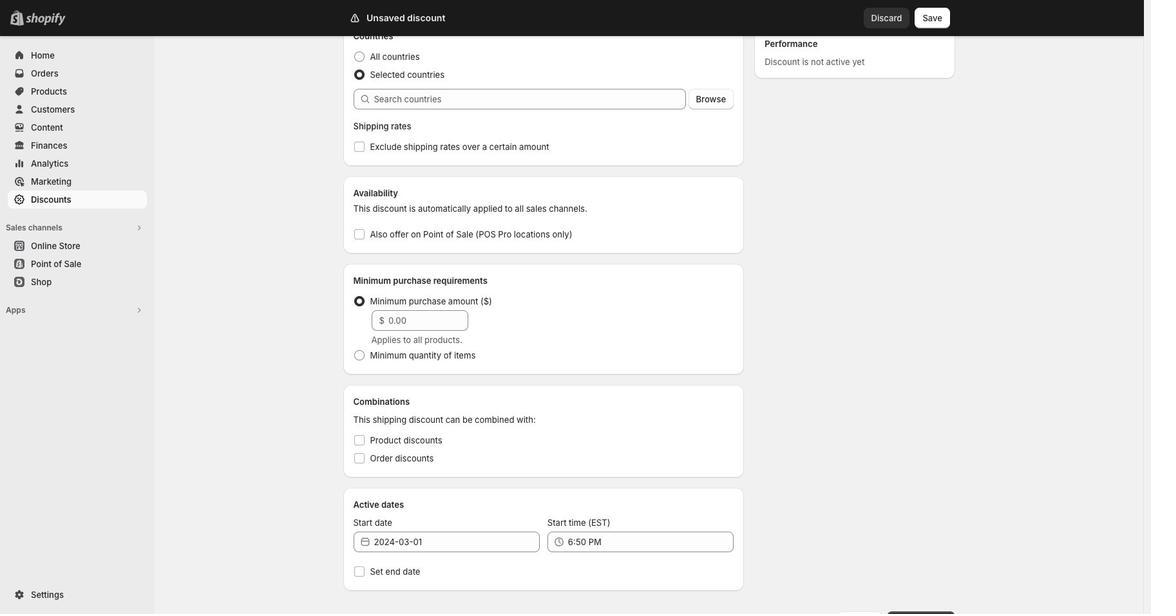Task type: describe. For each thing, give the bounding box(es) containing it.
shopify image
[[26, 13, 66, 26]]

Search countries text field
[[374, 89, 686, 110]]

YYYY-MM-DD text field
[[374, 532, 540, 553]]

0.00 text field
[[389, 311, 468, 331]]



Task type: locate. For each thing, give the bounding box(es) containing it.
Enter time text field
[[568, 532, 734, 553]]



Task type: vqa. For each thing, say whether or not it's contained in the screenshot.
YYYY-MM-DD text box
yes



